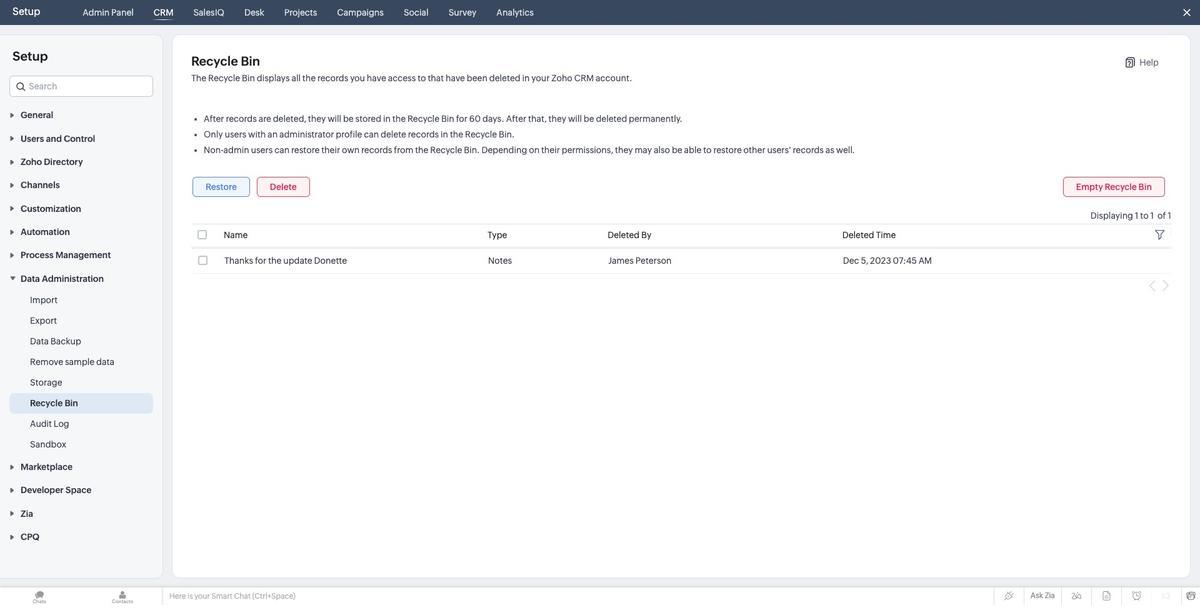 Task type: describe. For each thing, give the bounding box(es) containing it.
contacts image
[[83, 588, 162, 605]]

salesiq
[[193, 8, 224, 18]]

your
[[194, 592, 210, 601]]

survey link
[[444, 0, 482, 25]]

campaigns
[[337, 8, 384, 18]]

social
[[404, 8, 429, 18]]

zia
[[1045, 591, 1055, 600]]

setup
[[13, 6, 40, 18]]

projects link
[[279, 0, 322, 25]]

chat
[[234, 592, 251, 601]]

analytics link
[[492, 0, 539, 25]]

projects
[[284, 8, 317, 18]]

admin
[[83, 8, 110, 18]]

crm
[[154, 8, 173, 18]]



Task type: vqa. For each thing, say whether or not it's contained in the screenshot.
the Admin Panel link
yes



Task type: locate. For each thing, give the bounding box(es) containing it.
crm link
[[149, 0, 178, 25]]

chats image
[[0, 588, 79, 605]]

admin panel link
[[78, 0, 139, 25]]

campaigns link
[[332, 0, 389, 25]]

here is your smart chat (ctrl+space)
[[169, 592, 296, 601]]

is
[[187, 592, 193, 601]]

here
[[169, 592, 186, 601]]

admin panel
[[83, 8, 134, 18]]

(ctrl+space)
[[252, 592, 296, 601]]

panel
[[111, 8, 134, 18]]

desk link
[[239, 0, 269, 25]]

analytics
[[497, 8, 534, 18]]

salesiq link
[[188, 0, 229, 25]]

ask
[[1031, 591, 1043, 600]]

smart
[[212, 592, 233, 601]]

survey
[[449, 8, 477, 18]]

desk
[[244, 8, 264, 18]]

social link
[[399, 0, 434, 25]]

ask zia
[[1031, 591, 1055, 600]]



